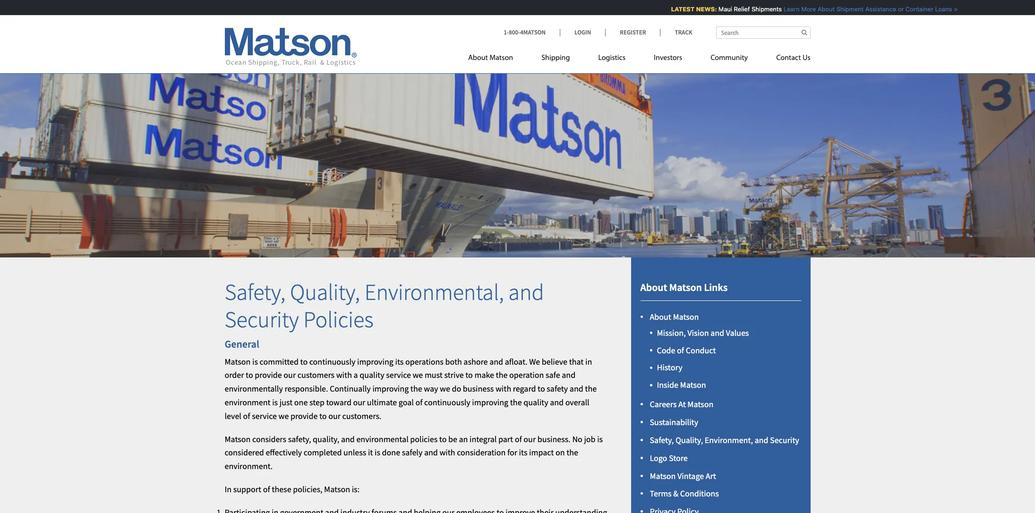 Task type: vqa. For each thing, say whether or not it's contained in the screenshot.
the About Matson Links
yes



Task type: locate. For each thing, give the bounding box(es) containing it.
0 horizontal spatial about matson link
[[468, 50, 527, 69]]

0 vertical spatial we
[[413, 370, 423, 381]]

1 horizontal spatial security
[[770, 435, 799, 446]]

0 horizontal spatial about matson
[[468, 54, 513, 62]]

the up overall
[[585, 383, 597, 394]]

1 horizontal spatial about matson link
[[650, 312, 699, 322]]

its inside the matson is committed to continuously improving its operations both ashore and afloat. we believe that in order to provide our customers with a quality service we must strive to make the operation safe and environmentally responsible. continually improving the way we do business with regard to safety and the environment is just one step toward our ultimate goal of continuously improving the quality and overall level of service we provide to our customers.
[[395, 356, 404, 367]]

2 vertical spatial with
[[440, 447, 455, 458]]

with left a
[[336, 370, 352, 381]]

do
[[452, 383, 461, 394]]

continuously
[[309, 356, 355, 367], [424, 397, 470, 408]]

safe
[[546, 370, 560, 381]]

in
[[585, 356, 592, 367]]

believe
[[542, 356, 567, 367]]

to left be
[[439, 434, 447, 444]]

code of conduct
[[657, 345, 716, 356]]

latest news: maui relief shipments learn more about shipment assistance or container loans >
[[667, 5, 953, 13]]

1 vertical spatial with
[[496, 383, 511, 394]]

environment.
[[225, 461, 273, 472]]

of right the code
[[677, 345, 684, 356]]

1 horizontal spatial about matson
[[650, 312, 699, 322]]

0 horizontal spatial security
[[225, 305, 299, 333]]

code
[[657, 345, 675, 356]]

safety,
[[288, 434, 311, 444]]

committed
[[260, 356, 299, 367]]

0 vertical spatial security
[[225, 305, 299, 333]]

matson up the terms at the right bottom of the page
[[650, 470, 676, 481]]

the left way
[[410, 383, 422, 394]]

of right level
[[243, 410, 250, 421]]

about matson link
[[468, 50, 527, 69], [650, 312, 699, 322]]

in
[[225, 484, 232, 495]]

1 horizontal spatial quality
[[524, 397, 548, 408]]

with down be
[[440, 447, 455, 458]]

with
[[336, 370, 352, 381], [496, 383, 511, 394], [440, 447, 455, 458]]

matson up vision
[[673, 312, 699, 322]]

safety, quality, environment, and security link
[[650, 435, 799, 446]]

that
[[569, 356, 584, 367]]

0 horizontal spatial quality,
[[290, 278, 360, 306]]

done
[[382, 447, 400, 458]]

community link
[[696, 50, 762, 69]]

impact
[[529, 447, 554, 458]]

improving up ultimate
[[372, 383, 409, 394]]

environmental,
[[365, 278, 504, 306]]

0 vertical spatial about matson link
[[468, 50, 527, 69]]

toward
[[326, 397, 351, 408]]

provide
[[255, 370, 282, 381], [290, 410, 318, 421]]

1 vertical spatial continuously
[[424, 397, 470, 408]]

learn more about shipment assistance or container loans > link
[[779, 5, 953, 13]]

in support of these policies, matson is:
[[225, 484, 360, 495]]

we down just
[[278, 410, 289, 421]]

provide down one
[[290, 410, 318, 421]]

improving up a
[[357, 356, 393, 367]]

and inside safety, quality, environmental, and security policies
[[508, 278, 544, 306]]

matson vintage art
[[650, 470, 716, 481]]

on
[[556, 447, 565, 458]]

vision
[[687, 327, 709, 338]]

about matson link up mission, at the right of the page
[[650, 312, 699, 322]]

0 vertical spatial service
[[386, 370, 411, 381]]

our up impact
[[524, 434, 536, 444]]

0 vertical spatial about matson
[[468, 54, 513, 62]]

its left operations
[[395, 356, 404, 367]]

1 vertical spatial about matson link
[[650, 312, 699, 322]]

environmental
[[356, 434, 409, 444]]

1 vertical spatial improving
[[372, 383, 409, 394]]

1 horizontal spatial safety,
[[650, 435, 674, 446]]

0 vertical spatial provide
[[255, 370, 282, 381]]

matson up considered
[[225, 434, 251, 444]]

shipping
[[541, 54, 570, 62]]

0 vertical spatial with
[[336, 370, 352, 381]]

1 horizontal spatial with
[[440, 447, 455, 458]]

1 vertical spatial security
[[770, 435, 799, 446]]

0 horizontal spatial safety,
[[225, 278, 286, 306]]

1 horizontal spatial service
[[386, 370, 411, 381]]

1 vertical spatial quality,
[[676, 435, 703, 446]]

login
[[574, 28, 591, 36]]

service
[[386, 370, 411, 381], [252, 410, 277, 421]]

0 vertical spatial continuously
[[309, 356, 355, 367]]

2 vertical spatial improving
[[472, 397, 508, 408]]

None search field
[[716, 26, 810, 39]]

1 horizontal spatial we
[[413, 370, 423, 381]]

is right it at the left of the page
[[375, 447, 380, 458]]

0 vertical spatial safety,
[[225, 278, 286, 306]]

its right for
[[519, 447, 527, 458]]

improving down the business
[[472, 397, 508, 408]]

improving
[[357, 356, 393, 367], [372, 383, 409, 394], [472, 397, 508, 408]]

1 horizontal spatial quality,
[[676, 435, 703, 446]]

quality, inside about matson links section
[[676, 435, 703, 446]]

register link
[[605, 28, 660, 36]]

to inside the matson considers safety, quality, and environmental policies to be an integral part of our business. no job is considered effectively completed unless it is done safely and with consideration for its impact on the environment.
[[439, 434, 447, 444]]

1 vertical spatial safety,
[[650, 435, 674, 446]]

with left regard
[[496, 383, 511, 394]]

about matson down 1-
[[468, 54, 513, 62]]

effectively
[[266, 447, 302, 458]]

1 vertical spatial we
[[440, 383, 450, 394]]

about matson inside top menu "navigation"
[[468, 54, 513, 62]]

to
[[300, 356, 308, 367], [246, 370, 253, 381], [465, 370, 473, 381], [538, 383, 545, 394], [319, 410, 327, 421], [439, 434, 447, 444]]

banner image
[[0, 59, 1035, 258]]

security for safety, quality, environment, and security
[[770, 435, 799, 446]]

of right goal
[[415, 397, 423, 408]]

about matson link down 1-
[[468, 50, 527, 69]]

1 horizontal spatial its
[[519, 447, 527, 458]]

about matson
[[468, 54, 513, 62], [650, 312, 699, 322]]

operations
[[405, 356, 444, 367]]

4matson
[[520, 28, 546, 36]]

continuously down do at bottom left
[[424, 397, 470, 408]]

1 vertical spatial its
[[519, 447, 527, 458]]

1 horizontal spatial provide
[[290, 410, 318, 421]]

1 vertical spatial about matson
[[650, 312, 699, 322]]

matson is committed to continuously improving its operations both ashore and afloat. we believe that in order to provide our customers with a quality service we must strive to make the operation safe and environmentally responsible. continually improving the way we do business with regard to safety and the environment is just one step toward our ultimate goal of continuously improving the quality and overall level of service we provide to our customers.
[[225, 356, 597, 421]]

to down step
[[319, 410, 327, 421]]

0 horizontal spatial its
[[395, 356, 404, 367]]

terms
[[650, 488, 672, 499]]

provide down committed
[[255, 370, 282, 381]]

login link
[[560, 28, 605, 36]]

both
[[445, 356, 462, 367]]

conduct
[[686, 345, 716, 356]]

about matson links section
[[619, 258, 822, 513]]

matson up order
[[225, 356, 251, 367]]

0 vertical spatial its
[[395, 356, 404, 367]]

track link
[[660, 28, 692, 36]]

policies,
[[293, 484, 322, 495]]

logistics
[[598, 54, 625, 62]]

0 horizontal spatial service
[[252, 410, 277, 421]]

safety,
[[225, 278, 286, 306], [650, 435, 674, 446]]

service down environment
[[252, 410, 277, 421]]

safety
[[547, 383, 568, 394]]

the
[[496, 370, 508, 381], [410, 383, 422, 394], [585, 383, 597, 394], [510, 397, 522, 408], [566, 447, 578, 458]]

top menu navigation
[[468, 50, 810, 69]]

quality, inside safety, quality, environmental, and security policies
[[290, 278, 360, 306]]

our
[[284, 370, 296, 381], [353, 397, 365, 408], [328, 410, 341, 421], [524, 434, 536, 444]]

matson
[[490, 54, 513, 62], [669, 281, 702, 294], [673, 312, 699, 322], [225, 356, 251, 367], [680, 379, 706, 390], [688, 399, 713, 410], [225, 434, 251, 444], [650, 470, 676, 481], [324, 484, 350, 495]]

search image
[[801, 29, 807, 35]]

continuously up 'customers'
[[309, 356, 355, 367]]

business.
[[537, 434, 571, 444]]

1-800-4matson
[[504, 28, 546, 36]]

2 vertical spatial we
[[278, 410, 289, 421]]

matson down 1-
[[490, 54, 513, 62]]

quality down regard
[[524, 397, 548, 408]]

safety, inside about matson links section
[[650, 435, 674, 446]]

environmentally
[[225, 383, 283, 394]]

logo
[[650, 453, 667, 463]]

of right part
[[515, 434, 522, 444]]

we left do at bottom left
[[440, 383, 450, 394]]

job
[[584, 434, 596, 444]]

matson left is:
[[324, 484, 350, 495]]

safety, inside safety, quality, environmental, and security policies
[[225, 278, 286, 306]]

0 vertical spatial quality,
[[290, 278, 360, 306]]

about matson up mission, at the right of the page
[[650, 312, 699, 322]]

0 vertical spatial quality
[[360, 370, 384, 381]]

matson up at
[[680, 379, 706, 390]]

our down committed
[[284, 370, 296, 381]]

security inside about matson links section
[[770, 435, 799, 446]]

track
[[675, 28, 692, 36]]

1 vertical spatial service
[[252, 410, 277, 421]]

quality right a
[[360, 370, 384, 381]]

operation
[[509, 370, 544, 381]]

is right job
[[597, 434, 603, 444]]

security inside safety, quality, environmental, and security policies
[[225, 305, 299, 333]]

policies
[[410, 434, 438, 444]]

goal
[[399, 397, 414, 408]]

about
[[813, 5, 830, 13], [468, 54, 488, 62], [640, 281, 667, 294], [650, 312, 671, 322]]

community
[[711, 54, 748, 62]]

2 horizontal spatial we
[[440, 383, 450, 394]]

we down operations
[[413, 370, 423, 381]]

store
[[669, 453, 688, 463]]

integral
[[470, 434, 497, 444]]

service up goal
[[386, 370, 411, 381]]

the right on
[[566, 447, 578, 458]]

its inside the matson considers safety, quality, and environmental policies to be an integral part of our business. no job is considered effectively completed unless it is done safely and with consideration for its impact on the environment.
[[519, 447, 527, 458]]

of inside about matson links section
[[677, 345, 684, 356]]



Task type: describe. For each thing, give the bounding box(es) containing it.
an
[[459, 434, 468, 444]]

0 vertical spatial improving
[[357, 356, 393, 367]]

investors link
[[640, 50, 696, 69]]

0 horizontal spatial quality
[[360, 370, 384, 381]]

inside matson link
[[657, 379, 706, 390]]

0 horizontal spatial we
[[278, 410, 289, 421]]

code of conduct link
[[657, 345, 716, 356]]

about matson inside section
[[650, 312, 699, 322]]

matson inside the matson considers safety, quality, and environmental policies to be an integral part of our business. no job is considered effectively completed unless it is done safely and with consideration for its impact on the environment.
[[225, 434, 251, 444]]

0 horizontal spatial continuously
[[309, 356, 355, 367]]

about inside top menu "navigation"
[[468, 54, 488, 62]]

no
[[572, 434, 582, 444]]

security for safety, quality, environmental, and security policies
[[225, 305, 299, 333]]

conditions
[[680, 488, 719, 499]]

quality, for environment,
[[676, 435, 703, 446]]

quality, for environmental,
[[290, 278, 360, 306]]

0 horizontal spatial with
[[336, 370, 352, 381]]

matson considers safety, quality, and environmental policies to be an integral part of our business. no job is considered effectively completed unless it is done safely and with consideration for its impact on the environment.
[[225, 434, 603, 472]]

to down the ashore
[[465, 370, 473, 381]]

maui
[[714, 5, 728, 13]]

our inside the matson considers safety, quality, and environmental policies to be an integral part of our business. no job is considered effectively completed unless it is done safely and with consideration for its impact on the environment.
[[524, 434, 536, 444]]

logo store
[[650, 453, 688, 463]]

is down general
[[252, 356, 258, 367]]

learn
[[779, 5, 795, 13]]

overall
[[565, 397, 589, 408]]

environment,
[[705, 435, 753, 446]]

safety, for safety, quality, environment, and security
[[650, 435, 674, 446]]

blue matson logo with ocean, shipping, truck, rail and logistics written beneath it. image
[[225, 28, 357, 67]]

more
[[797, 5, 811, 13]]

business
[[463, 383, 494, 394]]

1-800-4matson link
[[504, 28, 560, 36]]

to left safety at bottom right
[[538, 383, 545, 394]]

careers at matson
[[650, 399, 713, 410]]

a
[[354, 370, 358, 381]]

customers.
[[342, 410, 381, 421]]

values
[[726, 327, 749, 338]]

shipment
[[832, 5, 859, 13]]

assistance
[[861, 5, 892, 13]]

part
[[498, 434, 513, 444]]

our up "customers."
[[353, 397, 365, 408]]

1 vertical spatial quality
[[524, 397, 548, 408]]

unless
[[343, 447, 366, 458]]

mission, vision and values
[[657, 327, 749, 338]]

mission, vision and values link
[[657, 327, 749, 338]]

to up environmentally
[[246, 370, 253, 381]]

considers
[[252, 434, 286, 444]]

>
[[949, 5, 953, 13]]

ashore
[[464, 356, 488, 367]]

level
[[225, 410, 241, 421]]

sustainability
[[650, 417, 698, 428]]

matson left links
[[669, 281, 702, 294]]

contact us
[[776, 54, 810, 62]]

history link
[[657, 362, 682, 373]]

of left these
[[263, 484, 270, 495]]

investors
[[654, 54, 682, 62]]

consideration
[[457, 447, 506, 458]]

or
[[893, 5, 899, 13]]

afloat.
[[505, 356, 527, 367]]

customers
[[298, 370, 335, 381]]

it
[[368, 447, 373, 458]]

about matson links
[[640, 281, 728, 294]]

way
[[424, 383, 438, 394]]

our down toward
[[328, 410, 341, 421]]

0 horizontal spatial provide
[[255, 370, 282, 381]]

general
[[225, 337, 259, 351]]

support
[[233, 484, 261, 495]]

the inside the matson considers safety, quality, and environmental policies to be an integral part of our business. no job is considered effectively completed unless it is done safely and with consideration for its impact on the environment.
[[566, 447, 578, 458]]

terms & conditions link
[[650, 488, 719, 499]]

history
[[657, 362, 682, 373]]

regard
[[513, 383, 536, 394]]

safely
[[402, 447, 422, 458]]

mission,
[[657, 327, 686, 338]]

shipments
[[747, 5, 777, 13]]

&
[[673, 488, 678, 499]]

the right make
[[496, 370, 508, 381]]

1 vertical spatial provide
[[290, 410, 318, 421]]

with inside the matson considers safety, quality, and environmental policies to be an integral part of our business. no job is considered effectively completed unless it is done safely and with consideration for its impact on the environment.
[[440, 447, 455, 458]]

at
[[678, 399, 686, 410]]

to up 'customers'
[[300, 356, 308, 367]]

terms & conditions
[[650, 488, 719, 499]]

be
[[448, 434, 457, 444]]

safety, for safety, quality, environmental, and security policies
[[225, 278, 286, 306]]

step
[[309, 397, 325, 408]]

strive
[[444, 370, 464, 381]]

Search search field
[[716, 26, 810, 39]]

contact us link
[[762, 50, 810, 69]]

matson inside top menu "navigation"
[[490, 54, 513, 62]]

policies
[[303, 305, 374, 333]]

sustainability link
[[650, 417, 698, 428]]

800-
[[509, 28, 520, 36]]

1-
[[504, 28, 509, 36]]

one
[[294, 397, 308, 408]]

safety, quality, environmental, and security policies
[[225, 278, 544, 333]]

register
[[620, 28, 646, 36]]

1 horizontal spatial continuously
[[424, 397, 470, 408]]

quality,
[[313, 434, 339, 444]]

vintage
[[677, 470, 704, 481]]

art
[[706, 470, 716, 481]]

careers
[[650, 399, 677, 410]]

matson inside the matson is committed to continuously improving its operations both ashore and afloat. we believe that in order to provide our customers with a quality service we must strive to make the operation safe and environmentally responsible. continually improving the way we do business with regard to safety and the environment is just one step toward our ultimate goal of continuously improving the quality and overall level of service we provide to our customers.
[[225, 356, 251, 367]]

the down regard
[[510, 397, 522, 408]]

considered
[[225, 447, 264, 458]]

loans
[[931, 5, 948, 13]]

environment
[[225, 397, 270, 408]]

ultimate
[[367, 397, 397, 408]]

2 horizontal spatial with
[[496, 383, 511, 394]]

matson right at
[[688, 399, 713, 410]]

is left just
[[272, 397, 278, 408]]

of inside the matson considers safety, quality, and environmental policies to be an integral part of our business. no job is considered effectively completed unless it is done safely and with consideration for its impact on the environment.
[[515, 434, 522, 444]]

must
[[425, 370, 443, 381]]

links
[[704, 281, 728, 294]]

logistics link
[[584, 50, 640, 69]]

logo store link
[[650, 453, 688, 463]]

about matson link inside section
[[650, 312, 699, 322]]



